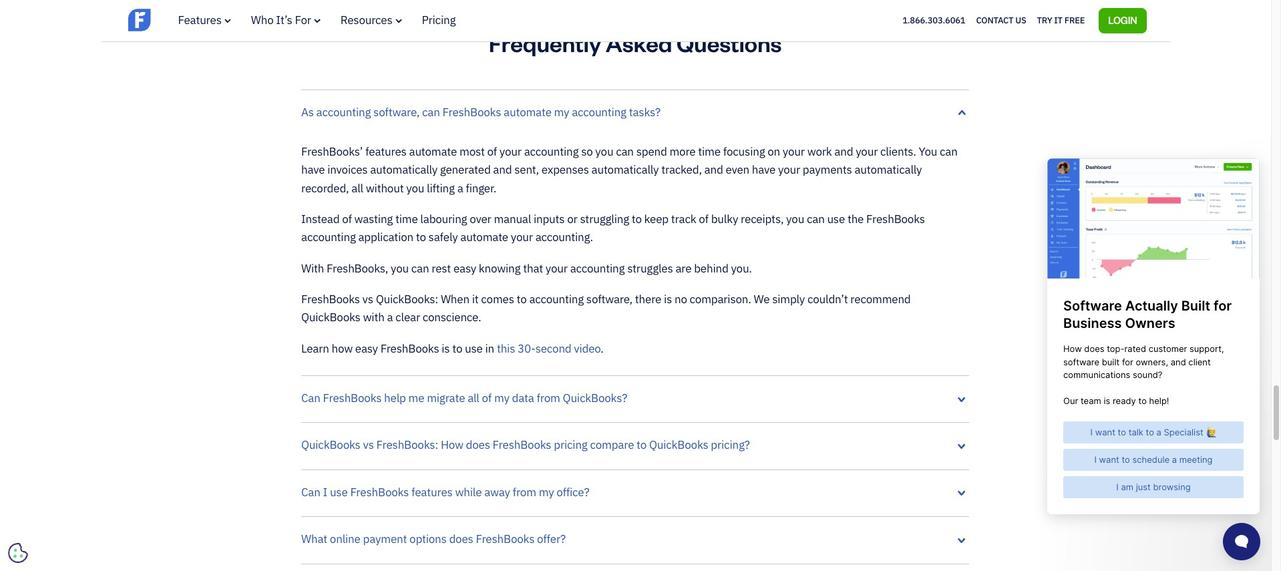 Task type: locate. For each thing, give the bounding box(es) containing it.
all
[[352, 181, 363, 195], [468, 391, 479, 406]]

simply
[[772, 292, 805, 307]]

a inside the freshbooks' features automate most of your accounting so you can spend more time focusing on your work and your clients. you can have invoices automatically generated and sent, expenses automatically tracked, and even have your payments automatically recorded, all without you lifting a finger.
[[457, 181, 463, 195]]

that
[[523, 261, 543, 276]]

and right work
[[834, 144, 853, 159]]

freshbooks:
[[376, 438, 438, 452]]

0 horizontal spatial time
[[395, 212, 418, 226]]

2 horizontal spatial automatically
[[855, 162, 922, 177]]

vs inside freshbooks vs quickbooks: when it comes to accounting software, there is no comparison. we simply couldn't recommend quickbooks with a clear conscience.
[[362, 292, 373, 307]]

0 vertical spatial does
[[466, 438, 490, 452]]

0 horizontal spatial from
[[513, 485, 536, 499]]

1 vertical spatial easy
[[355, 341, 378, 356]]

compare
[[590, 438, 634, 452]]

features inside the freshbooks' features automate most of your accounting so you can spend more time focusing on your work and your clients. you can have invoices automatically generated and sent, expenses automatically tracked, and even have your payments automatically recorded, all without you lifting a finger.
[[365, 144, 407, 159]]

1 vertical spatial vs
[[363, 438, 374, 452]]

1 vertical spatial features
[[411, 485, 453, 499]]

0 horizontal spatial is
[[442, 341, 450, 356]]

automatically down spend
[[591, 162, 659, 177]]

cookie preferences image
[[8, 543, 28, 563]]

from right data
[[537, 391, 560, 406]]

from right away
[[513, 485, 536, 499]]

2 horizontal spatial use
[[827, 212, 845, 226]]

1 horizontal spatial software,
[[586, 292, 633, 307]]

features up without
[[365, 144, 407, 159]]

it right when
[[472, 292, 479, 307]]

time
[[698, 144, 721, 159], [395, 212, 418, 226]]

you up quickbooks:
[[391, 261, 409, 276]]

use inside instead of wasting time labouring over manual inputs or struggling to keep track of bulky receipts, you can use the freshbooks accounting application to safely automate your accounting.
[[827, 212, 845, 226]]

pricing?
[[711, 438, 750, 452]]

all right "migrate"
[[468, 391, 479, 406]]

bulky
[[711, 212, 738, 226]]

2 vertical spatial use
[[330, 485, 348, 499]]

away
[[484, 485, 510, 499]]

or
[[567, 212, 577, 226]]

easy right rest
[[453, 261, 476, 276]]

1 can from the top
[[301, 391, 320, 406]]

what
[[301, 532, 327, 546]]

most
[[460, 144, 485, 159]]

no
[[675, 292, 687, 307]]

i
[[323, 485, 327, 499]]

freshbooks'
[[301, 144, 363, 159]]

have up "recorded,"
[[301, 162, 325, 177]]

instead
[[301, 212, 340, 226]]

automate up generated
[[409, 144, 457, 159]]

more
[[670, 144, 696, 159]]

use left in at the bottom left
[[465, 341, 483, 356]]

you right receipts,
[[786, 212, 804, 226]]

easy
[[453, 261, 476, 276], [355, 341, 378, 356]]

0 vertical spatial features
[[365, 144, 407, 159]]

vs for freshbooks
[[362, 292, 373, 307]]

0 horizontal spatial it
[[472, 292, 479, 307]]

a down generated
[[457, 181, 463, 195]]

use
[[827, 212, 845, 226], [465, 341, 483, 356], [330, 485, 348, 499]]

freshbooks right the
[[866, 212, 925, 226]]

accounting inside the freshbooks' features automate most of your accounting so you can spend more time focusing on your work and your clients. you can have invoices automatically generated and sent, expenses automatically tracked, and even have your payments automatically recorded, all without you lifting a finger.
[[524, 144, 579, 159]]

features
[[178, 13, 222, 27]]

does right options
[[449, 532, 473, 546]]

features
[[365, 144, 407, 159], [411, 485, 453, 499]]

0 horizontal spatial automatically
[[370, 162, 438, 177]]

quickbooks up how
[[301, 310, 360, 325]]

freshbooks down with
[[301, 292, 360, 307]]

automate
[[504, 105, 552, 119], [409, 144, 457, 159], [460, 230, 508, 245]]

accounting down that
[[529, 292, 584, 307]]

0 vertical spatial time
[[698, 144, 721, 159]]

automatically down clients.
[[855, 162, 922, 177]]

vs up with
[[362, 292, 373, 307]]

1 horizontal spatial automatically
[[591, 162, 659, 177]]

0 vertical spatial from
[[537, 391, 560, 406]]

0 vertical spatial all
[[352, 181, 363, 195]]

pricing
[[422, 13, 456, 27]]

learn how easy freshbooks is to use in this 30-second video .
[[301, 341, 604, 356]]

can
[[422, 105, 440, 119], [616, 144, 634, 159], [940, 144, 958, 159], [807, 212, 825, 226], [411, 261, 429, 276]]

my left office?
[[539, 485, 554, 499]]

can down learn
[[301, 391, 320, 406]]

of right most
[[487, 144, 497, 159]]

clear
[[395, 310, 420, 325]]

payment
[[363, 532, 407, 546]]

on
[[768, 144, 780, 159]]

0 vertical spatial vs
[[362, 292, 373, 307]]

this
[[497, 341, 515, 356]]

1 horizontal spatial use
[[465, 341, 483, 356]]

1 vertical spatial can
[[301, 485, 320, 499]]

of left data
[[482, 391, 492, 406]]

1 horizontal spatial have
[[752, 162, 776, 177]]

to left safely
[[416, 230, 426, 245]]

1 vertical spatial use
[[465, 341, 483, 356]]

frequently
[[489, 28, 601, 57]]

quickbooks?
[[563, 391, 627, 406]]

0 vertical spatial a
[[457, 181, 463, 195]]

1 vertical spatial software,
[[586, 292, 633, 307]]

0 vertical spatial use
[[827, 212, 845, 226]]

all down 'invoices'
[[352, 181, 363, 195]]

1 vertical spatial all
[[468, 391, 479, 406]]

try it free
[[1037, 15, 1085, 26]]

my
[[554, 105, 569, 119], [494, 391, 509, 406], [539, 485, 554, 499]]

accounting inside freshbooks vs quickbooks: when it comes to accounting software, there is no comparison. we simply couldn't recommend quickbooks with a clear conscience.
[[529, 292, 584, 307]]

0 vertical spatial it
[[1054, 15, 1063, 26]]

1 vertical spatial a
[[387, 310, 393, 325]]

can
[[301, 391, 320, 406], [301, 485, 320, 499]]

all inside the freshbooks' features automate most of your accounting so you can spend more time focusing on your work and your clients. you can have invoices automatically generated and sent, expenses automatically tracked, and even have your payments automatically recorded, all without you lifting a finger.
[[352, 181, 363, 195]]

does for options
[[449, 532, 473, 546]]

from
[[537, 391, 560, 406], [513, 485, 536, 499]]

cookie consent banner dialog
[[10, 407, 210, 561]]

questions
[[677, 28, 782, 57]]

accounting down instead
[[301, 230, 356, 245]]

to right comes
[[517, 292, 527, 307]]

is
[[664, 292, 672, 307], [442, 341, 450, 356]]

use right i
[[330, 485, 348, 499]]

and left even at the right top
[[704, 162, 723, 177]]

automatically up without
[[370, 162, 438, 177]]

of
[[487, 144, 497, 159], [342, 212, 352, 226], [699, 212, 709, 226], [482, 391, 492, 406]]

rest
[[432, 261, 451, 276]]

0 horizontal spatial have
[[301, 162, 325, 177]]

1 horizontal spatial is
[[664, 292, 672, 307]]

time inside instead of wasting time labouring over manual inputs or struggling to keep track of bulky receipts, you can use the freshbooks accounting application to safely automate your accounting.
[[395, 212, 418, 226]]

1 vertical spatial does
[[449, 532, 473, 546]]

what online payment options does freshbooks offer?
[[301, 532, 566, 546]]

0 horizontal spatial use
[[330, 485, 348, 499]]

freshbooks logo image
[[128, 7, 231, 33]]

freshbooks inside instead of wasting time labouring over manual inputs or struggling to keep track of bulky receipts, you can use the freshbooks accounting application to safely automate your accounting.
[[866, 212, 925, 226]]

software,
[[373, 105, 420, 119], [586, 292, 633, 307]]

couldn't
[[807, 292, 848, 307]]

can inside instead of wasting time labouring over manual inputs or struggling to keep track of bulky receipts, you can use the freshbooks accounting application to safely automate your accounting.
[[807, 212, 825, 226]]

1 vertical spatial time
[[395, 212, 418, 226]]

1 vertical spatial it
[[472, 292, 479, 307]]

automate inside the freshbooks' features automate most of your accounting so you can spend more time focusing on your work and your clients. you can have invoices automatically generated and sent, expenses automatically tracked, and even have your payments automatically recorded, all without you lifting a finger.
[[409, 144, 457, 159]]

is left no on the right bottom
[[664, 292, 672, 307]]

features link
[[178, 13, 231, 27]]

easy right how
[[355, 341, 378, 356]]

1 horizontal spatial a
[[457, 181, 463, 195]]

resources link
[[340, 13, 402, 27]]

inputs
[[534, 212, 565, 226]]

software, inside freshbooks vs quickbooks: when it comes to accounting software, there is no comparison. we simply couldn't recommend quickbooks with a clear conscience.
[[586, 292, 633, 307]]

0 vertical spatial is
[[664, 292, 672, 307]]

0 horizontal spatial all
[[352, 181, 363, 195]]

who it's for link
[[251, 13, 320, 27]]

options
[[409, 532, 447, 546]]

conscience.
[[423, 310, 481, 325]]

time up application
[[395, 212, 418, 226]]

accounting
[[316, 105, 371, 119], [572, 105, 626, 119], [524, 144, 579, 159], [301, 230, 356, 245], [570, 261, 625, 276], [529, 292, 584, 307]]

online
[[330, 532, 360, 546]]

time right more
[[698, 144, 721, 159]]

my up the expenses
[[554, 105, 569, 119]]

track
[[671, 212, 696, 226]]

safely
[[429, 230, 458, 245]]

2 can from the top
[[301, 485, 320, 499]]

1 horizontal spatial easy
[[453, 261, 476, 276]]

my left data
[[494, 391, 509, 406]]

can left i
[[301, 485, 320, 499]]

1 vertical spatial is
[[442, 341, 450, 356]]

pricing
[[554, 438, 588, 452]]

expenses
[[542, 162, 589, 177]]

0 vertical spatial software,
[[373, 105, 420, 119]]

payments
[[803, 162, 852, 177]]

vs left freshbooks:
[[363, 438, 374, 452]]

is down conscience.
[[442, 341, 450, 356]]

help
[[384, 391, 406, 406]]

0 vertical spatial easy
[[453, 261, 476, 276]]

resources
[[340, 13, 392, 27]]

1 vertical spatial automate
[[409, 144, 457, 159]]

a right with
[[387, 310, 393, 325]]

a inside freshbooks vs quickbooks: when it comes to accounting software, there is no comparison. we simply couldn't recommend quickbooks with a clear conscience.
[[387, 310, 393, 325]]

automate up sent,
[[504, 105, 552, 119]]

contact
[[976, 15, 1014, 26]]

labouring
[[420, 212, 467, 226]]

features left while
[[411, 485, 453, 499]]

are
[[676, 261, 692, 276]]

accounting up the expenses
[[524, 144, 579, 159]]

it right try at top right
[[1054, 15, 1063, 26]]

1 horizontal spatial time
[[698, 144, 721, 159]]

automatically
[[370, 162, 438, 177], [591, 162, 659, 177], [855, 162, 922, 177]]

is inside freshbooks vs quickbooks: when it comes to accounting software, there is no comparison. we simply couldn't recommend quickbooks with a clear conscience.
[[664, 292, 672, 307]]

tasks?
[[629, 105, 661, 119]]

your right on at the right top of the page
[[783, 144, 805, 159]]

your right that
[[546, 261, 568, 276]]

you.
[[731, 261, 752, 276]]

2 have from the left
[[752, 162, 776, 177]]

it
[[1054, 15, 1063, 26], [472, 292, 479, 307]]

finger.
[[466, 181, 496, 195]]

recorded,
[[301, 181, 349, 195]]

does right how
[[466, 438, 490, 452]]

and left sent,
[[493, 162, 512, 177]]

how
[[441, 438, 463, 452]]

quickbooks up i
[[301, 438, 360, 452]]

0 horizontal spatial a
[[387, 310, 393, 325]]

automate down over
[[460, 230, 508, 245]]

your down manual
[[511, 230, 533, 245]]

to left keep
[[632, 212, 642, 226]]

freshbooks left offer? at left
[[476, 532, 534, 546]]

over
[[470, 212, 491, 226]]

0 vertical spatial can
[[301, 391, 320, 406]]

instead of wasting time labouring over manual inputs or struggling to keep track of bulky receipts, you can use the freshbooks accounting application to safely automate your accounting.
[[301, 212, 925, 245]]

use left the
[[827, 212, 845, 226]]

1 horizontal spatial it
[[1054, 15, 1063, 26]]

2 vertical spatial automate
[[460, 230, 508, 245]]

have down on at the right top of the page
[[752, 162, 776, 177]]

0 horizontal spatial features
[[365, 144, 407, 159]]

can i use freshbooks features while away from my office?
[[301, 485, 589, 499]]

freshbooks up payment
[[350, 485, 409, 499]]



Task type: describe. For each thing, give the bounding box(es) containing it.
1 automatically from the left
[[370, 162, 438, 177]]

you right so
[[595, 144, 613, 159]]

data
[[512, 391, 534, 406]]

manual
[[494, 212, 531, 226]]

tracked,
[[661, 162, 702, 177]]

does for how
[[466, 438, 490, 452]]

freshbooks down data
[[493, 438, 551, 452]]

lifting
[[427, 181, 455, 195]]

of right instead
[[342, 212, 352, 226]]

freshbooks,
[[327, 261, 388, 276]]

login
[[1108, 14, 1137, 26]]

freshbooks down clear
[[381, 341, 439, 356]]

migrate
[[427, 391, 465, 406]]

2 vertical spatial my
[[539, 485, 554, 499]]

accounting up freshbooks vs quickbooks: when it comes to accounting software, there is no comparison. we simply couldn't recommend quickbooks with a clear conscience.
[[570, 261, 625, 276]]

as accounting software, can freshbooks automate my accounting tasks?
[[301, 105, 661, 119]]

you
[[919, 144, 937, 159]]

1.866.303.6061 link
[[902, 15, 965, 26]]

sent,
[[514, 162, 539, 177]]

we
[[754, 292, 770, 307]]

1 vertical spatial my
[[494, 391, 509, 406]]

spend
[[636, 144, 667, 159]]

learn
[[301, 341, 329, 356]]

3 automatically from the left
[[855, 162, 922, 177]]

this 30-second video link
[[497, 341, 601, 356]]

quickbooks:
[[376, 292, 438, 307]]

freshbooks vs quickbooks: when it comes to accounting software, there is no comparison. we simply couldn't recommend quickbooks with a clear conscience.
[[301, 292, 911, 325]]

try
[[1037, 15, 1052, 26]]

0 horizontal spatial and
[[493, 162, 512, 177]]

you inside instead of wasting time labouring over manual inputs or struggling to keep track of bulky receipts, you can use the freshbooks accounting application to safely automate your accounting.
[[786, 212, 804, 226]]

quickbooks left pricing?
[[649, 438, 708, 452]]

there
[[635, 292, 661, 307]]

1 horizontal spatial from
[[537, 391, 560, 406]]

with
[[301, 261, 324, 276]]

can for can freshbooks help me migrate all of my data from quickbooks?
[[301, 391, 320, 406]]

second
[[535, 341, 571, 356]]

contact us link
[[976, 12, 1026, 29]]

who it's for
[[251, 13, 311, 27]]

it inside freshbooks vs quickbooks: when it comes to accounting software, there is no comparison. we simply couldn't recommend quickbooks with a clear conscience.
[[472, 292, 479, 307]]

quickbooks inside freshbooks vs quickbooks: when it comes to accounting software, there is no comparison. we simply couldn't recommend quickbooks with a clear conscience.
[[301, 310, 360, 325]]

the
[[848, 212, 864, 226]]

application
[[358, 230, 413, 245]]

with
[[363, 310, 384, 325]]

time inside the freshbooks' features automate most of your accounting so you can spend more time focusing on your work and your clients. you can have invoices automatically generated and sent, expenses automatically tracked, and even have your payments automatically recorded, all without you lifting a finger.
[[698, 144, 721, 159]]

behind
[[694, 261, 728, 276]]

knowing
[[479, 261, 521, 276]]

wasting
[[354, 212, 393, 226]]

keep
[[644, 212, 669, 226]]

us
[[1015, 15, 1026, 26]]

struggles
[[627, 261, 673, 276]]

it's
[[276, 13, 292, 27]]

accounting up so
[[572, 105, 626, 119]]

in
[[485, 341, 494, 356]]

recommend
[[851, 292, 911, 307]]

2 automatically from the left
[[591, 162, 659, 177]]

your left clients.
[[856, 144, 878, 159]]

freshbooks' features automate most of your accounting so you can spend more time focusing on your work and your clients. you can have invoices automatically generated and sent, expenses automatically tracked, and even have your payments automatically recorded, all without you lifting a finger.
[[301, 144, 958, 195]]

vs for quickbooks
[[363, 438, 374, 452]]

comes
[[481, 292, 514, 307]]

invoices
[[327, 162, 368, 177]]

.
[[601, 341, 604, 356]]

1 horizontal spatial features
[[411, 485, 453, 499]]

as
[[301, 105, 314, 119]]

generated
[[440, 162, 491, 177]]

freshbooks inside freshbooks vs quickbooks: when it comes to accounting software, there is no comparison. we simply couldn't recommend quickbooks with a clear conscience.
[[301, 292, 360, 307]]

0 horizontal spatial software,
[[373, 105, 420, 119]]

with freshbooks, you can rest easy knowing that your accounting struggles are behind you.
[[301, 261, 752, 276]]

2 horizontal spatial and
[[834, 144, 853, 159]]

30-
[[518, 341, 535, 356]]

so
[[581, 144, 593, 159]]

even
[[726, 162, 749, 177]]

0 vertical spatial my
[[554, 105, 569, 119]]

accounting inside instead of wasting time labouring over manual inputs or struggling to keep track of bulky receipts, you can use the freshbooks accounting application to safely automate your accounting.
[[301, 230, 356, 245]]

for
[[295, 13, 311, 27]]

while
[[455, 485, 482, 499]]

of inside the freshbooks' features automate most of your accounting so you can spend more time focusing on your work and your clients. you can have invoices automatically generated and sent, expenses automatically tracked, and even have your payments automatically recorded, all without you lifting a finger.
[[487, 144, 497, 159]]

asked
[[606, 28, 672, 57]]

contact us
[[976, 15, 1026, 26]]

frequently asked questions
[[489, 28, 782, 57]]

accounting right the as
[[316, 105, 371, 119]]

free
[[1064, 15, 1085, 26]]

0 horizontal spatial easy
[[355, 341, 378, 356]]

1.866.303.6061
[[902, 15, 965, 26]]

clients.
[[880, 144, 916, 159]]

1 horizontal spatial all
[[468, 391, 479, 406]]

1 horizontal spatial and
[[704, 162, 723, 177]]

pricing link
[[422, 13, 456, 27]]

can freshbooks help me migrate all of my data from quickbooks?
[[301, 391, 627, 406]]

to right the 'compare'
[[637, 438, 647, 452]]

comparison.
[[690, 292, 751, 307]]

to down conscience.
[[452, 341, 462, 356]]

struggling
[[580, 212, 629, 226]]

1 have from the left
[[301, 162, 325, 177]]

of right track
[[699, 212, 709, 226]]

receipts,
[[741, 212, 784, 226]]

login link
[[1099, 8, 1147, 33]]

freshbooks left help
[[323, 391, 382, 406]]

your up sent,
[[500, 144, 522, 159]]

automate inside instead of wasting time labouring over manual inputs or struggling to keep track of bulky receipts, you can use the freshbooks accounting application to safely automate your accounting.
[[460, 230, 508, 245]]

how
[[332, 341, 353, 356]]

try it free link
[[1037, 12, 1085, 29]]

your inside instead of wasting time labouring over manual inputs or struggling to keep track of bulky receipts, you can use the freshbooks accounting application to safely automate your accounting.
[[511, 230, 533, 245]]

accounting.
[[535, 230, 593, 245]]

0 vertical spatial automate
[[504, 105, 552, 119]]

you left lifting
[[406, 181, 424, 195]]

1 vertical spatial from
[[513, 485, 536, 499]]

your down on at the right top of the page
[[778, 162, 800, 177]]

me
[[409, 391, 424, 406]]

to inside freshbooks vs quickbooks: when it comes to accounting software, there is no comparison. we simply couldn't recommend quickbooks with a clear conscience.
[[517, 292, 527, 307]]

freshbooks up most
[[443, 105, 501, 119]]

quickbooks vs freshbooks: how does freshbooks pricing compare to quickbooks pricing?
[[301, 438, 750, 452]]

can for can i use freshbooks features while away from my office?
[[301, 485, 320, 499]]



Task type: vqa. For each thing, say whether or not it's contained in the screenshot.
features within the Freshbooks' Features Automate Most Of Your Accounting So You Can Spend More Time Focusing On Your Work And Your Clients. You Can Have Invoices Automatically Generated And Sent, Expenses Automatically Tracked, And Even Have Your Payments Automatically Recorded, All Without You Lifting A Finger.
yes



